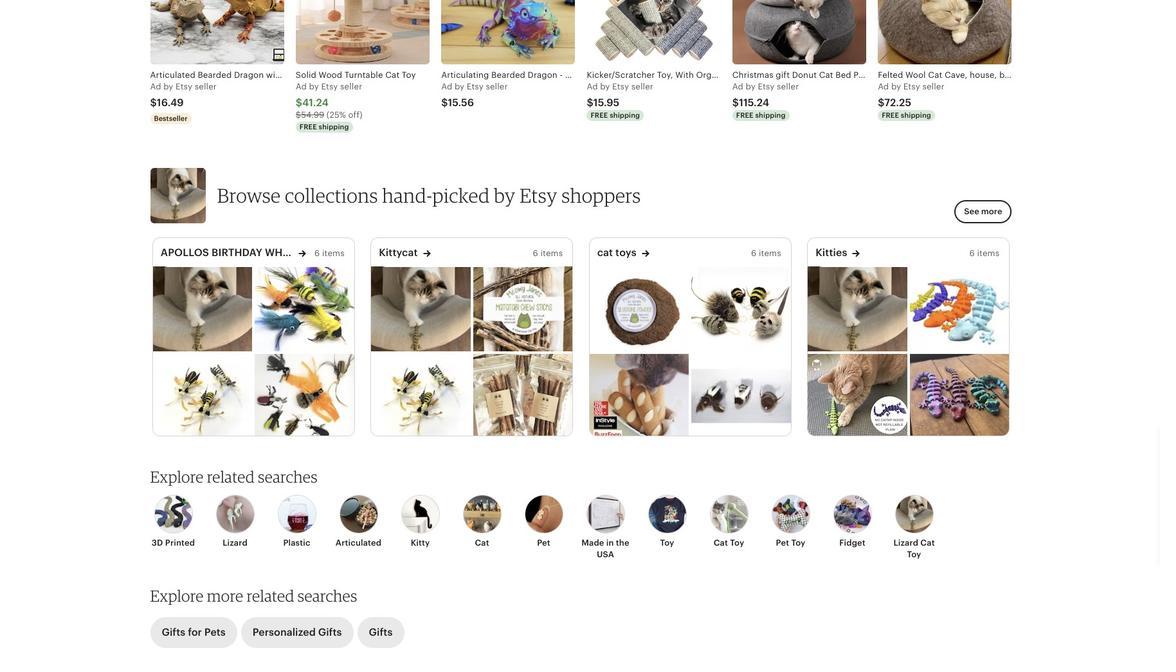 Task type: describe. For each thing, give the bounding box(es) containing it.
off)
[[348, 110, 363, 120]]

plastic link
[[270, 495, 324, 549]]

a inside articulated bearded dragon with fridge magnet 3d printed a d b y etsy seller $ 16.49 bestseller
[[150, 82, 156, 91]]

critter packs: "mice-bees" - 6 great toys  great way to try toys image
[[692, 266, 791, 351]]

solid wood turntable cat toy a d b y etsy seller $ 41.24 $ 54.99 (25% off) free shipping
[[296, 70, 416, 131]]

natural silvervine matatabi chew sticks (set of 5 sticks) cat nip treats for cat gifts for cat lover gifts christmas catnip cat toy gifts image
[[473, 354, 573, 438]]

cat inside solid wood turntable cat toy a d b y etsy seller $ 41.24 $ 54.99 (25% off) free shipping
[[386, 70, 400, 80]]

gifts for pets link
[[150, 617, 237, 648]]

etsy right by
[[520, 183, 558, 207]]

more for see
[[982, 206, 1003, 216]]

d inside solid wood turntable cat toy a d b y etsy seller $ 41.24 $ 54.99 (25% off) free shipping
[[302, 82, 307, 91]]

see more
[[965, 206, 1003, 216]]

made in the usa
[[582, 538, 630, 559]]

fidget link
[[826, 495, 880, 549]]

seller for 15.56
[[486, 82, 508, 91]]

a
[[345, 246, 352, 259]]

shipping for 72.25
[[901, 111, 932, 119]]

free for 115.24
[[737, 111, 754, 119]]

(25%
[[327, 110, 346, 120]]

d for 115.24
[[738, 82, 744, 91]]

shipping inside solid wood turntable cat toy a d b y etsy seller $ 41.24 $ 54.99 (25% off) free shipping
[[319, 123, 349, 131]]

hand-
[[382, 183, 433, 207]]

3d inside articulated bearded dragon with fridge magnet 3d printed a d b y etsy seller $ 16.49 bestseller
[[347, 70, 359, 80]]

lizard for lizard
[[223, 538, 248, 547]]

when
[[265, 246, 297, 259]]

d for 15.95
[[593, 82, 598, 91]]

see more link
[[955, 200, 1013, 223]]

plastic
[[283, 538, 311, 547]]

3d printed articulated flexi lizard, animal toy, gecko lizard, fidget toy, multiple sizes small-medium-large-x-large image
[[910, 266, 1010, 351]]

by
[[494, 183, 516, 207]]

fridge
[[286, 70, 312, 80]]

cat!!!!
[[355, 246, 388, 259]]

d inside articulated bearded dragon with fridge magnet 3d printed a d b y etsy seller $ 16.49 bestseller
[[156, 82, 161, 91]]

cat toy
[[714, 538, 745, 547]]

y inside articulated bearded dragon with fridge magnet 3d printed a d b y etsy seller $ 16.49 bestseller
[[169, 82, 173, 91]]

grasshopper 3pk or 8pk - cat toy -by litterboy pets image for kittycat
[[371, 354, 471, 438]]

3d inside explore related searches region
[[152, 538, 163, 547]]

kitty lizard articulated cat toy image for apollos birthday when he gets a cat!!!!
[[153, 266, 252, 351]]

y inside solid wood turntable cat toy a d b y etsy seller $ 41.24 $ 54.99 (25% off) free shipping
[[314, 82, 319, 91]]

shoppers
[[562, 183, 641, 207]]

etsy inside articulated bearded dragon with fridge magnet 3d printed a d b y etsy seller $ 16.49 bestseller
[[176, 82, 193, 91]]

lizard link
[[208, 495, 262, 549]]

6 for kittycat
[[533, 248, 539, 258]]

lizard cat toy plain //no catnip inside//not refillable// articulated and interactive toy image
[[808, 354, 908, 438]]

seller for 72.25
[[923, 82, 945, 91]]

articulated bearded dragon with fridge magnet 3d printed image
[[150, 0, 284, 64]]

etsy inside solid wood turntable cat toy a d b y etsy seller $ 41.24 $ 54.99 (25% off) free shipping
[[321, 82, 338, 91]]

wood
[[319, 70, 342, 80]]

kitty lizard articulated cat toy image for kitties
[[808, 266, 908, 351]]

a d b y etsy seller $ 72.25 free shipping
[[879, 82, 945, 119]]

toys
[[616, 246, 637, 259]]

free for 72.25
[[882, 111, 900, 119]]

solid wood turntable cat toy image
[[296, 0, 430, 64]]

gifts for gifts link
[[369, 626, 393, 638]]

fidget toy | 3d printed articulated lizard | multi-colored gecko image
[[910, 354, 1010, 438]]

he
[[299, 246, 313, 259]]

with
[[266, 70, 284, 80]]

christmas gift donut cat bed pet cat tunnel interactive game toy cat bed dual-use indoor toy kitten sports equipment cat training cat house image
[[733, 0, 867, 64]]

b for 15.56
[[455, 82, 460, 91]]

6 items for kittycat
[[533, 248, 563, 258]]

a for 15.95
[[587, 82, 593, 91]]

3d printed link
[[146, 495, 200, 549]]

etsy inside a d b y etsy seller $ 115.24 free shipping
[[758, 82, 775, 91]]

bestseller
[[154, 115, 188, 122]]

b for 15.95
[[601, 82, 606, 91]]

shipping for 15.95
[[610, 111, 640, 119]]

printed
[[165, 538, 195, 547]]

gets
[[316, 246, 343, 259]]

54.99
[[301, 110, 325, 120]]

items for apollos birthday when he gets a cat!!!!
[[322, 248, 345, 258]]

for
[[188, 626, 202, 638]]

a for 15.56
[[442, 82, 447, 91]]

made in the usa link
[[579, 495, 633, 560]]

pet toy
[[776, 538, 806, 547]]

items for kitties
[[978, 248, 1000, 258]]

cat inside "lizard cat toy"
[[921, 538, 935, 547]]

kitty link
[[394, 495, 448, 549]]

articulated link
[[332, 495, 386, 549]]

$ inside a d b y etsy seller $ 72.25 free shipping
[[879, 97, 885, 109]]

apollos
[[161, 246, 209, 259]]

kitties
[[816, 246, 848, 259]]

personalized
[[253, 626, 316, 638]]

pet for pet toy
[[776, 538, 790, 547]]

cat link
[[455, 495, 509, 549]]

turntable
[[345, 70, 383, 80]]

in
[[607, 538, 614, 547]]

critter packs: "bugs" - 6 great toys  great way to try toys image
[[255, 354, 354, 438]]

3d printed
[[152, 538, 195, 547]]

b for 115.24
[[746, 82, 752, 91]]

115.24
[[740, 97, 770, 109]]

cat toy buffalo deer bees and bumble bees - mouse like teaser wand / pole attachment / refill image
[[692, 354, 791, 438]]

6 items for apollos birthday when he gets a cat!!!!
[[315, 248, 345, 258]]

seller inside solid wood turntable cat toy a d b y etsy seller $ 41.24 $ 54.99 (25% off) free shipping
[[340, 82, 363, 91]]

bearded
[[198, 70, 232, 80]]

6 for apollos birthday when he gets a cat!!!!
[[315, 248, 320, 258]]

lizard cat toy link
[[888, 495, 942, 560]]

fidget
[[840, 538, 866, 547]]

related inside region
[[207, 467, 255, 486]]

felted wool cat cave, house, bed, eco friendly, elegant designs, natural felted wool, handmade, color  sand brown made by kivikis image
[[879, 0, 1013, 64]]

usa
[[597, 549, 615, 559]]

explore related searches region
[[143, 467, 1020, 584]]

cat inside 'link'
[[714, 538, 728, 547]]

etsy inside a d b y etsy seller $ 72.25 free shipping
[[904, 82, 921, 91]]

articulated bearded dragon with fridge magnet 3d printed a d b y etsy seller $ 16.49 bestseller
[[150, 70, 391, 122]]

articulated for articulated
[[336, 538, 382, 547]]

seller for 15.95
[[632, 82, 654, 91]]

apollos birthday when he gets a cat!!!!
[[161, 246, 388, 259]]

a d b y etsy seller $ 15.56
[[442, 82, 508, 109]]



Task type: locate. For each thing, give the bounding box(es) containing it.
y for 15.95
[[606, 82, 610, 91]]

shipping inside a d b y etsy seller $ 115.24 free shipping
[[756, 111, 786, 119]]

items left cat
[[541, 248, 563, 258]]

explore for explore related searches
[[150, 467, 204, 486]]

1 kitty lizard articulated cat toy image from the left
[[153, 266, 252, 351]]

1 horizontal spatial pet
[[776, 538, 790, 547]]

2 6 items from the left
[[533, 248, 563, 258]]

pet for pet
[[537, 538, 551, 547]]

seller
[[195, 82, 217, 91], [340, 82, 363, 91], [486, 82, 508, 91], [632, 82, 654, 91], [777, 82, 799, 91], [923, 82, 945, 91]]

2 y from the left
[[314, 82, 319, 91]]

3 d from the left
[[447, 82, 453, 91]]

6 d from the left
[[884, 82, 890, 91]]

seller down bearded
[[195, 82, 217, 91]]

seller down articulating bearded dragon - baby/adult 80+ colors -  flexible sensory toy image on the top left of the page
[[486, 82, 508, 91]]

3 6 items from the left
[[752, 248, 782, 258]]

b up 15.95
[[601, 82, 606, 91]]

0 vertical spatial articulated
[[150, 70, 196, 80]]

15.95
[[594, 97, 620, 109]]

$ inside the a d b y etsy seller $ 15.95 free shipping
[[587, 97, 594, 109]]

articulated for articulated bearded dragon with fridge magnet 3d printed a d b y etsy seller $ 16.49 bestseller
[[150, 70, 196, 80]]

y up 72.25
[[897, 82, 902, 91]]

silvervine powder for cats - all natural catnip alternative | cat toy cat treat image
[[590, 266, 689, 351]]

toy inside 'link'
[[731, 538, 745, 547]]

1 horizontal spatial grasshopper 3pk or 8pk - cat toy -by litterboy pets image
[[371, 354, 471, 438]]

gifts for gifts for pets
[[162, 626, 186, 638]]

1 b from the left
[[164, 82, 169, 91]]

2 horizontal spatial gifts
[[369, 626, 393, 638]]

0 horizontal spatial kitty lizard articulated cat toy image
[[153, 266, 252, 351]]

items down 'see more' link
[[978, 248, 1000, 258]]

b inside a d b y etsy seller $ 15.56
[[455, 82, 460, 91]]

d up 115.24
[[738, 82, 744, 91]]

personalized gifts link
[[241, 617, 354, 648]]

1 a from the left
[[150, 82, 156, 91]]

articulated inside explore related searches region
[[336, 538, 382, 547]]

gifts
[[162, 626, 186, 638], [318, 626, 342, 638], [369, 626, 393, 638]]

pet toy link
[[764, 495, 818, 549]]

more right the see
[[982, 206, 1003, 216]]

3 kitty lizard articulated cat toy image from the left
[[808, 266, 908, 351]]

d up the 16.49
[[156, 82, 161, 91]]

shipping down 115.24
[[756, 111, 786, 119]]

1 vertical spatial related
[[247, 586, 295, 606]]

lizard inside "lizard cat toy"
[[894, 538, 919, 547]]

d up 72.25
[[884, 82, 890, 91]]

browse collections hand-picked by etsy shoppers
[[217, 183, 641, 207]]

0 horizontal spatial more
[[207, 586, 244, 606]]

1 6 from the left
[[315, 248, 320, 258]]

4 6 from the left
[[970, 248, 976, 258]]

browse
[[217, 183, 281, 207]]

etsy up 115.24
[[758, 82, 775, 91]]

seller inside articulated bearded dragon with fridge magnet 3d printed a d b y etsy seller $ 16.49 bestseller
[[195, 82, 217, 91]]

1 grasshopper 3pk or 8pk - cat toy -by litterboy pets image from the left
[[153, 354, 252, 438]]

41.24
[[303, 97, 329, 109]]

3 6 from the left
[[752, 248, 757, 258]]

6 seller from the left
[[923, 82, 945, 91]]

b up 115.24
[[746, 82, 752, 91]]

cat
[[598, 246, 613, 259]]

lizard cat toy
[[894, 538, 935, 559]]

y inside a d b y etsy seller $ 72.25 free shipping
[[897, 82, 902, 91]]

1 vertical spatial more
[[207, 586, 244, 606]]

explore related searches
[[150, 467, 318, 486]]

etsy down magnet
[[321, 82, 338, 91]]

toy
[[402, 70, 416, 80], [661, 538, 675, 547], [731, 538, 745, 547], [792, 538, 806, 547], [908, 549, 922, 559]]

matatabi cat chew sticks - all natural catnip alternative | silvervine cat toys | a unique cat treat and gift for cat lovers image
[[473, 266, 573, 351]]

toy inside solid wood turntable cat toy a d b y etsy seller $ 41.24 $ 54.99 (25% off) free shipping
[[402, 70, 416, 80]]

a inside a d b y etsy seller $ 115.24 free shipping
[[733, 82, 739, 91]]

articulated up the 16.49
[[150, 70, 196, 80]]

more up the pets at the left of the page
[[207, 586, 244, 606]]

1 lizard from the left
[[223, 538, 248, 547]]

the
[[616, 538, 630, 547]]

d for 72.25
[[884, 82, 890, 91]]

explore more related searches
[[150, 586, 358, 606]]

articulated inside articulated bearded dragon with fridge magnet 3d printed a d b y etsy seller $ 16.49 bestseller
[[150, 70, 196, 80]]

explore for explore more related searches
[[150, 586, 204, 606]]

searches up 'plastic' "link"
[[258, 467, 318, 486]]

b inside a d b y etsy seller $ 72.25 free shipping
[[892, 82, 897, 91]]

y for 115.24
[[751, 82, 756, 91]]

kittycat
[[379, 246, 418, 259]]

3d right wood
[[347, 70, 359, 80]]

2 pet from the left
[[776, 538, 790, 547]]

free inside the a d b y etsy seller $ 15.95 free shipping
[[591, 111, 608, 119]]

gifts for pets
[[162, 626, 226, 638]]

1 horizontal spatial kitty lizard articulated cat toy image
[[371, 266, 471, 351]]

6 items for kitties
[[970, 248, 1000, 258]]

2 d from the left
[[302, 82, 307, 91]]

6 items up critter packs: "mice-bees" - 6 great toys  great way to try toys image
[[752, 248, 782, 258]]

y inside a d b y etsy seller $ 15.56
[[460, 82, 465, 91]]

6 b from the left
[[892, 82, 897, 91]]

1 horizontal spatial more
[[982, 206, 1003, 216]]

a inside solid wood turntable cat toy a d b y etsy seller $ 41.24 $ 54.99 (25% off) free shipping
[[296, 82, 302, 91]]

1 6 items from the left
[[315, 248, 345, 258]]

b inside solid wood turntable cat toy a d b y etsy seller $ 41.24 $ 54.99 (25% off) free shipping
[[309, 82, 315, 91]]

made
[[582, 538, 605, 547]]

1 vertical spatial searches
[[298, 586, 358, 606]]

y inside a d b y etsy seller $ 115.24 free shipping
[[751, 82, 756, 91]]

etsy inside a d b y etsy seller $ 15.56
[[467, 82, 484, 91]]

$ inside articulated bearded dragon with fridge magnet 3d printed a d b y etsy seller $ 16.49 bestseller
[[150, 97, 157, 109]]

grasshopper 3pk or 8pk - cat toy -by litterboy pets image
[[153, 354, 252, 438], [371, 354, 471, 438]]

6 a from the left
[[879, 82, 884, 91]]

6 up critter packs: "mice-bees" - 6 great toys  great way to try toys image
[[752, 248, 757, 258]]

etsy up the 16.49
[[176, 82, 193, 91]]

a for 115.24
[[733, 82, 739, 91]]

explore
[[150, 467, 204, 486], [150, 586, 204, 606]]

b down solid
[[309, 82, 315, 91]]

printed
[[361, 70, 391, 80]]

6 items down 'see more' link
[[970, 248, 1000, 258]]

5 d from the left
[[738, 82, 744, 91]]

kitty
[[411, 538, 430, 547]]

free inside solid wood turntable cat toy a d b y etsy seller $ 41.24 $ 54.99 (25% off) free shipping
[[300, 123, 317, 131]]

4 y from the left
[[606, 82, 610, 91]]

searches
[[258, 467, 318, 486], [298, 586, 358, 606]]

5 b from the left
[[746, 82, 752, 91]]

b inside the a d b y etsy seller $ 15.95 free shipping
[[601, 82, 606, 91]]

pet
[[537, 538, 551, 547], [776, 538, 790, 547]]

cat toys
[[598, 246, 637, 259]]

a for 72.25
[[879, 82, 884, 91]]

shipping for 115.24
[[756, 111, 786, 119]]

3d left 'printed'
[[152, 538, 163, 547]]

seller down turntable
[[340, 82, 363, 91]]

cat
[[386, 70, 400, 80], [475, 538, 489, 547], [714, 538, 728, 547], [921, 538, 935, 547]]

articulated left kitty
[[336, 538, 382, 547]]

y down solid
[[314, 82, 319, 91]]

personalized gifts
[[253, 626, 342, 638]]

more for explore
[[207, 586, 244, 606]]

4 b from the left
[[601, 82, 606, 91]]

grasshopper 3pk or 8pk - cat toy -by litterboy pets image for apollos birthday when he gets a cat!!!!
[[153, 354, 252, 438]]

6
[[315, 248, 320, 258], [533, 248, 539, 258], [752, 248, 757, 258], [970, 248, 976, 258]]

0 vertical spatial searches
[[258, 467, 318, 486]]

b up 15.56
[[455, 82, 460, 91]]

1 horizontal spatial lizard
[[894, 538, 919, 547]]

5 a from the left
[[733, 82, 739, 91]]

explore inside region
[[150, 467, 204, 486]]

y up 15.95
[[606, 82, 610, 91]]

items for cat toys
[[759, 248, 782, 258]]

related
[[207, 467, 255, 486], [247, 586, 295, 606]]

0 vertical spatial related
[[207, 467, 255, 486]]

d up 15.56
[[447, 82, 453, 91]]

items for kittycat
[[541, 248, 563, 258]]

lizard right 'printed'
[[223, 538, 248, 547]]

y up 15.56
[[460, 82, 465, 91]]

0 vertical spatial 3d
[[347, 70, 359, 80]]

0 vertical spatial explore
[[150, 467, 204, 486]]

a d b y etsy seller $ 15.95 free shipping
[[587, 82, 654, 119]]

3 gifts from the left
[[369, 626, 393, 638]]

free for 15.95
[[591, 111, 608, 119]]

1 d from the left
[[156, 82, 161, 91]]

y
[[169, 82, 173, 91], [314, 82, 319, 91], [460, 82, 465, 91], [606, 82, 610, 91], [751, 82, 756, 91], [897, 82, 902, 91]]

b inside articulated bearded dragon with fridge magnet 3d printed a d b y etsy seller $ 16.49 bestseller
[[164, 82, 169, 91]]

3 y from the left
[[460, 82, 465, 91]]

6 items for cat toys
[[752, 248, 782, 258]]

searches up the personalized gifts
[[298, 586, 358, 606]]

6 for kitties
[[970, 248, 976, 258]]

5 y from the left
[[751, 82, 756, 91]]

1 items from the left
[[322, 248, 345, 258]]

2 explore from the top
[[150, 586, 204, 606]]

d
[[156, 82, 161, 91], [302, 82, 307, 91], [447, 82, 453, 91], [593, 82, 598, 91], [738, 82, 744, 91], [884, 82, 890, 91]]

lizard right 'fidget'
[[894, 538, 919, 547]]

free inside a d b y etsy seller $ 115.24 free shipping
[[737, 111, 754, 119]]

6 right the he
[[315, 248, 320, 258]]

explore up the 3d printed link
[[150, 467, 204, 486]]

a
[[150, 82, 156, 91], [296, 82, 302, 91], [442, 82, 447, 91], [587, 82, 593, 91], [733, 82, 739, 91], [879, 82, 884, 91]]

d inside a d b y etsy seller $ 15.56
[[447, 82, 453, 91]]

1 seller from the left
[[195, 82, 217, 91]]

6 items left cat
[[533, 248, 563, 258]]

related up lizard link
[[207, 467, 255, 486]]

2 horizontal spatial kitty lizard articulated cat toy image
[[808, 266, 908, 351]]

free down "54.99"
[[300, 123, 317, 131]]

pets
[[205, 626, 226, 638]]

a inside a d b y etsy seller $ 72.25 free shipping
[[879, 82, 884, 91]]

4 a from the left
[[587, 82, 593, 91]]

seller inside a d b y etsy seller $ 115.24 free shipping
[[777, 82, 799, 91]]

b inside a d b y etsy seller $ 115.24 free shipping
[[746, 82, 752, 91]]

more
[[982, 206, 1003, 216], [207, 586, 244, 606]]

articulating bearded dragon - baby/adult 80+ colors -  flexible sensory toy image
[[442, 0, 576, 64]]

shipping down (25%
[[319, 123, 349, 131]]

free inside a d b y etsy seller $ 72.25 free shipping
[[882, 111, 900, 119]]

etsy inside the a d b y etsy seller $ 15.95 free shipping
[[613, 82, 629, 91]]

d down solid
[[302, 82, 307, 91]]

0 horizontal spatial lizard
[[223, 538, 248, 547]]

d for 15.56
[[447, 82, 453, 91]]

y for 15.56
[[460, 82, 465, 91]]

toy inside "lizard cat toy"
[[908, 549, 922, 559]]

a inside the a d b y etsy seller $ 15.95 free shipping
[[587, 82, 593, 91]]

etsy up 15.95
[[613, 82, 629, 91]]

5 seller from the left
[[777, 82, 799, 91]]

3 b from the left
[[455, 82, 460, 91]]

pet left 'made' on the bottom
[[537, 538, 551, 547]]

a d b y etsy seller $ 115.24 free shipping
[[733, 82, 799, 119]]

kitty lizard articulated cat toy image down apollos at the left of the page
[[153, 266, 252, 351]]

y for 72.25
[[897, 82, 902, 91]]

2 b from the left
[[309, 82, 315, 91]]

collections
[[285, 183, 378, 207]]

2 kitty lizard articulated cat toy image from the left
[[371, 266, 471, 351]]

kitty lizard articulated cat toy image
[[153, 266, 252, 351], [371, 266, 471, 351], [808, 266, 908, 351]]

items left kitties
[[759, 248, 782, 258]]

etsy up 15.56
[[467, 82, 484, 91]]

0 horizontal spatial gifts
[[162, 626, 186, 638]]

seller down kicker/scratcher toy, with organic catnip, silvervine and valerian root. it's the original scratch, jingle and roll ultimate cat toy. image
[[632, 82, 654, 91]]

15.56
[[448, 97, 474, 109]]

1 vertical spatial explore
[[150, 586, 204, 606]]

1 y from the left
[[169, 82, 173, 91]]

magnet
[[314, 70, 345, 80]]

explore up gifts for pets
[[150, 586, 204, 606]]

16.49
[[157, 97, 184, 109]]

1 horizontal spatial 3d
[[347, 70, 359, 80]]

6 for cat toys
[[752, 248, 757, 258]]

solid
[[296, 70, 317, 80]]

y up the 16.49
[[169, 82, 173, 91]]

d up 15.95
[[593, 82, 598, 91]]

pet link
[[517, 495, 571, 549]]

free
[[591, 111, 608, 119], [737, 111, 754, 119], [882, 111, 900, 119], [300, 123, 317, 131]]

etsy
[[176, 82, 193, 91], [321, 82, 338, 91], [467, 82, 484, 91], [613, 82, 629, 91], [758, 82, 775, 91], [904, 82, 921, 91], [520, 183, 558, 207]]

1 explore from the top
[[150, 467, 204, 486]]

2 a from the left
[[296, 82, 302, 91]]

etsy up 72.25
[[904, 82, 921, 91]]

1 vertical spatial articulated
[[336, 538, 382, 547]]

dragon
[[234, 70, 264, 80]]

$ inside a d b y etsy seller $ 15.56
[[442, 97, 448, 109]]

free down 115.24
[[737, 111, 754, 119]]

seller for 115.24
[[777, 82, 799, 91]]

shipping inside a d b y etsy seller $ 72.25 free shipping
[[901, 111, 932, 119]]

4 seller from the left
[[632, 82, 654, 91]]

b for 72.25
[[892, 82, 897, 91]]

0 vertical spatial more
[[982, 206, 1003, 216]]

birthday
[[212, 246, 263, 259]]

y inside the a d b y etsy seller $ 15.95 free shipping
[[606, 82, 610, 91]]

related up personalized
[[247, 586, 295, 606]]

lizard for lizard cat toy
[[894, 538, 919, 547]]

shipping down 72.25
[[901, 111, 932, 119]]

6 up "matatabi cat chew sticks - all natural catnip alternative | silvervine cat toys | a unique cat treat and gift for cat lovers" image
[[533, 248, 539, 258]]

3 a from the left
[[442, 82, 447, 91]]

d inside a d b y etsy seller $ 115.24 free shipping
[[738, 82, 744, 91]]

3 items from the left
[[759, 248, 782, 258]]

1 horizontal spatial articulated
[[336, 538, 382, 547]]

pet right cat toy
[[776, 538, 790, 547]]

4 d from the left
[[593, 82, 598, 91]]

toy link
[[641, 495, 695, 549]]

$
[[150, 97, 157, 109], [296, 97, 303, 109], [442, 97, 448, 109], [587, 97, 594, 109], [733, 97, 740, 109], [879, 97, 885, 109], [296, 110, 301, 120]]

kitty lizard articulated cat toy image for kittycat
[[371, 266, 471, 351]]

$ inside a d b y etsy seller $ 115.24 free shipping
[[733, 97, 740, 109]]

2 items from the left
[[541, 248, 563, 258]]

6 down the see
[[970, 248, 976, 258]]

free down 72.25
[[882, 111, 900, 119]]

0 horizontal spatial 3d
[[152, 538, 163, 547]]

6 y from the left
[[897, 82, 902, 91]]

seller inside the a d b y etsy seller $ 15.95 free shipping
[[632, 82, 654, 91]]

d inside the a d b y etsy seller $ 15.95 free shipping
[[593, 82, 598, 91]]

kitty lizard articulated cat toy image down kittycat
[[371, 266, 471, 351]]

72.25
[[885, 97, 912, 109]]

seller down felted wool cat cave, house, bed, eco friendly, elegant designs, natural felted wool, handmade, color  sand brown made by kivikis 'image'
[[923, 82, 945, 91]]

d inside a d b y etsy seller $ 72.25 free shipping
[[884, 82, 890, 91]]

3 seller from the left
[[486, 82, 508, 91]]

1 horizontal spatial gifts
[[318, 626, 342, 638]]

critter packs: "birds of a feather" - 6 great toys  great way to try toys image
[[255, 266, 354, 351]]

gifts link
[[358, 617, 404, 648]]

0 horizontal spatial articulated
[[150, 70, 196, 80]]

1 pet from the left
[[537, 538, 551, 547]]

picked
[[433, 183, 490, 207]]

shipping down 15.95
[[610, 111, 640, 119]]

0 horizontal spatial grasshopper 3pk or 8pk - cat toy -by litterboy pets image
[[153, 354, 252, 438]]

b up the 16.49
[[164, 82, 169, 91]]

2 seller from the left
[[340, 82, 363, 91]]

b
[[164, 82, 169, 91], [309, 82, 315, 91], [455, 82, 460, 91], [601, 82, 606, 91], [746, 82, 752, 91], [892, 82, 897, 91]]

seller down christmas gift donut cat bed pet cat tunnel interactive game toy cat bed dual-use indoor toy kitten sports equipment cat training cat house 'image'
[[777, 82, 799, 91]]

1 gifts from the left
[[162, 626, 186, 638]]

6 items
[[315, 248, 345, 258], [533, 248, 563, 258], [752, 248, 782, 258], [970, 248, 1000, 258]]

searches inside region
[[258, 467, 318, 486]]

a inside a d b y etsy seller $ 15.56
[[442, 82, 447, 91]]

articulated
[[150, 70, 196, 80], [336, 538, 382, 547]]

lizard
[[223, 538, 248, 547], [894, 538, 919, 547]]

seller inside a d b y etsy seller $ 72.25 free shipping
[[923, 82, 945, 91]]

kitty lizard articulated cat toy image down kitties
[[808, 266, 908, 351]]

4 items from the left
[[978, 248, 1000, 258]]

y up 115.24
[[751, 82, 756, 91]]

cat toy link
[[702, 495, 756, 549]]

see
[[965, 206, 980, 216]]

b up 72.25
[[892, 82, 897, 91]]

1 vertical spatial 3d
[[152, 538, 163, 547]]

2 6 from the left
[[533, 248, 539, 258]]

shipping inside the a d b y etsy seller $ 15.95 free shipping
[[610, 111, 640, 119]]

items left a
[[322, 248, 345, 258]]

2 gifts from the left
[[318, 626, 342, 638]]

kicker/scratcher toy, with organic catnip, silvervine and valerian root. it's the original scratch, jingle and roll ultimate cat toy. image
[[587, 0, 721, 64]]

items
[[322, 248, 345, 258], [541, 248, 563, 258], [759, 248, 782, 258], [978, 248, 1000, 258]]

2 lizard from the left
[[894, 538, 919, 547]]

4 6 items from the left
[[970, 248, 1000, 258]]

0 horizontal spatial pet
[[537, 538, 551, 547]]

seller inside a d b y etsy seller $ 15.56
[[486, 82, 508, 91]]

free down 15.95
[[591, 111, 608, 119]]

2 grasshopper 3pk or 8pk - cat toy -by litterboy pets image from the left
[[371, 354, 471, 438]]

cat toys baguette catnip cat toys birthday cat gifts cat toys cat gifts for cat lover gifts cat toy cat toy crazy cat lady gifts cat treats image
[[590, 354, 689, 438]]

6 items left a
[[315, 248, 345, 258]]



Task type: vqa. For each thing, say whether or not it's contained in the screenshot.
TIME in the These extra-special (and affordable!) earrings, necklaces, bracelets, and rings ship quick and will arrive in time for your holiday celebrations.
no



